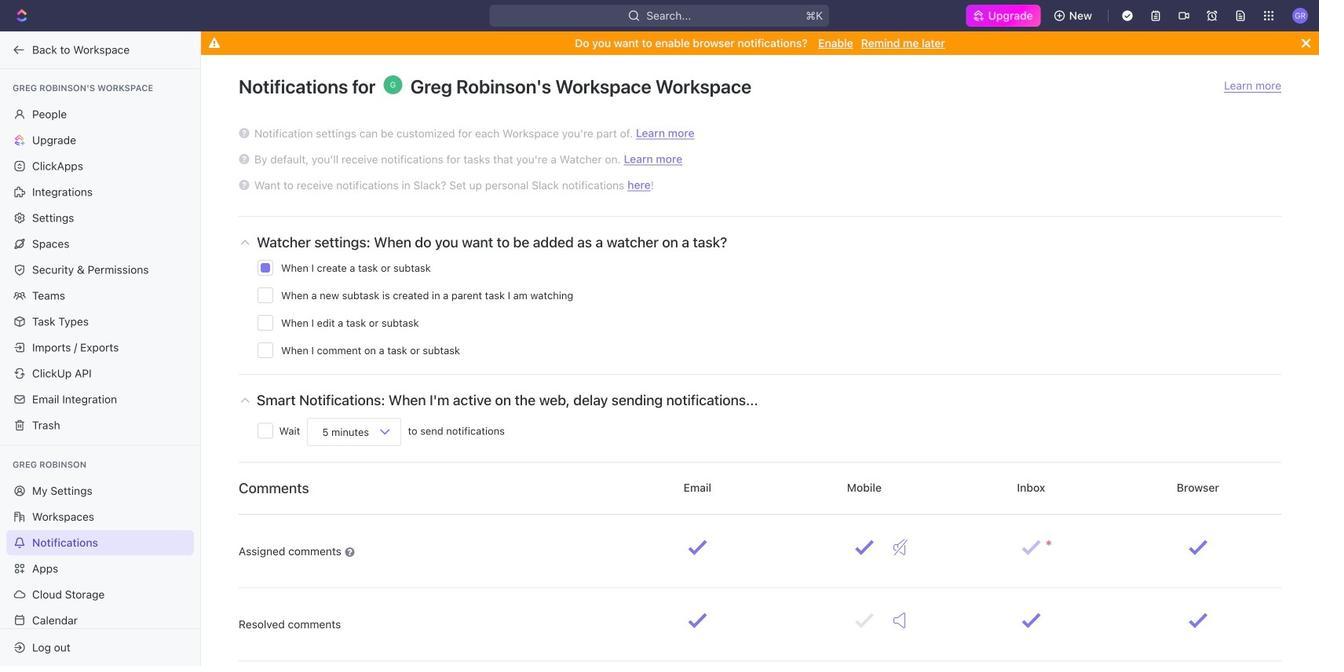 Task type: locate. For each thing, give the bounding box(es) containing it.
on image
[[894, 613, 906, 629]]

off image
[[894, 540, 908, 555]]



Task type: vqa. For each thing, say whether or not it's contained in the screenshot.
on icon
yes



